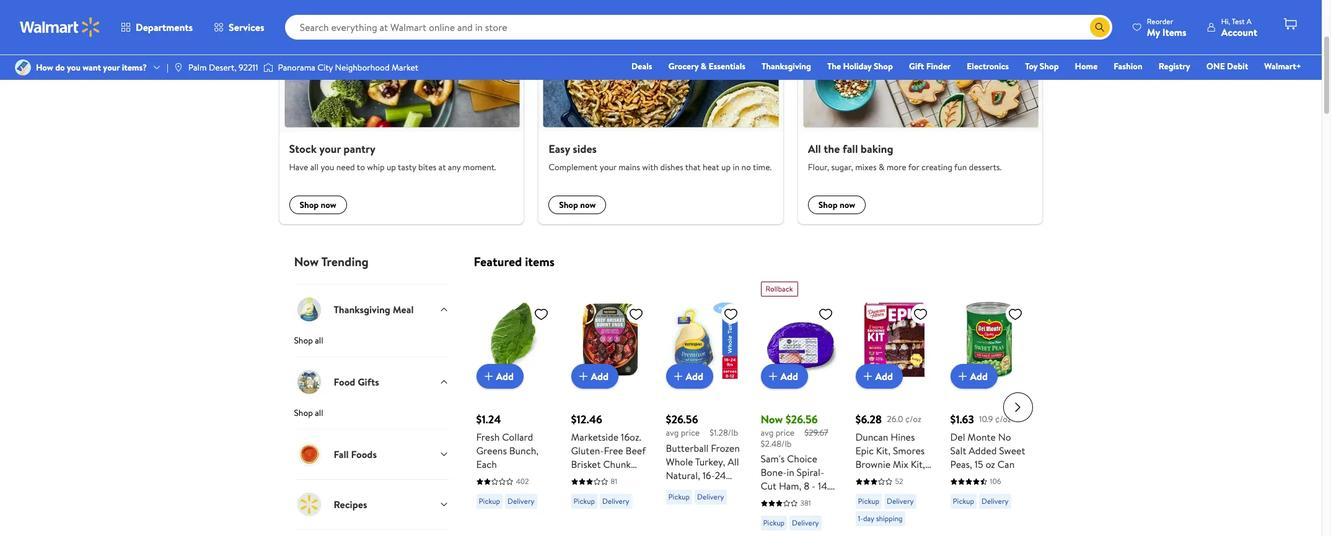 Task type: describe. For each thing, give the bounding box(es) containing it.
shop inside stock your pantry list item
[[300, 199, 319, 212]]

add for the add button related to 'fresh collard greens bunch, each' image
[[496, 370, 514, 384]]

have
[[289, 161, 308, 174]]

avg inside now $26.56 avg price
[[761, 427, 774, 440]]

all the fall baking flour, sugar, mixes & more for creating fun desserts.
[[808, 141, 1002, 174]]

now for now $26.56 avg price
[[761, 412, 783, 428]]

services
[[229, 20, 265, 34]]

pickup for the add button related to marketside 16oz. gluten-free beef brisket chunk burnt ends in sauce-naturally smoked image
[[574, 497, 595, 507]]

product group containing $6.28
[[856, 277, 933, 536]]

fall
[[843, 141, 858, 157]]

how do you want your items?
[[36, 61, 147, 74]]

add to cart image for sam's choice bone-in spiral-cut ham, 8 - 14.6 lb image
[[766, 370, 781, 385]]

holiday
[[843, 60, 872, 73]]

1 horizontal spatial kit,
[[911, 458, 926, 472]]

shop all for thanksgiving meal
[[294, 335, 323, 347]]

bone-
[[761, 466, 787, 480]]

12
[[725, 483, 733, 496]]

delivery for product group containing $12.46
[[603, 497, 630, 507]]

deals link
[[626, 60, 658, 73]]

spiral-
[[797, 466, 825, 480]]

 image for palm
[[173, 63, 183, 73]]

$1.24
[[476, 412, 501, 428]]

delivery for product group containing $1.24
[[508, 497, 535, 507]]

fall foods
[[334, 448, 377, 462]]

gifts
[[358, 376, 379, 389]]

thanksgiving link
[[756, 60, 817, 73]]

$12.46
[[571, 412, 603, 428]]

duncan
[[856, 431, 889, 445]]

items
[[525, 254, 555, 270]]

peas,
[[951, 458, 973, 472]]

16-
[[703, 469, 715, 483]]

oz.
[[879, 472, 891, 486]]

foods
[[351, 448, 377, 462]]

sam's choice bone-in spiral-cut ham, 8 - 14.6 lb image
[[761, 302, 839, 380]]

dishes
[[661, 161, 684, 174]]

0 horizontal spatial your
[[103, 61, 120, 74]]

home
[[1075, 60, 1098, 73]]

delivery down 106
[[982, 497, 1009, 507]]

avg inside $26.56 avg price
[[666, 427, 679, 440]]

burnt
[[571, 472, 595, 486]]

a
[[1247, 16, 1252, 26]]

add button for sam's choice bone-in spiral-cut ham, 8 - 14.6 lb image
[[761, 365, 808, 390]]

add to favorites list, marketside 16oz. gluten-free beef brisket chunk burnt ends in sauce-naturally smoked image
[[629, 307, 644, 323]]

food
[[334, 376, 355, 389]]

one
[[1207, 60, 1226, 73]]

collard
[[502, 431, 533, 445]]

whip
[[367, 161, 385, 174]]

the holiday shop
[[828, 60, 893, 73]]

product group containing $1.63
[[951, 277, 1028, 536]]

sugar,
[[832, 161, 854, 174]]

sweet
[[1000, 445, 1026, 458]]

serves
[[685, 483, 713, 496]]

palm desert, 92211
[[188, 61, 258, 74]]

home link
[[1070, 60, 1104, 73]]

delivery for product group containing $6.28
[[887, 497, 914, 507]]

& inside all the fall baking flour, sugar, mixes & more for creating fun desserts.
[[879, 161, 885, 174]]

brownie
[[856, 458, 891, 472]]

 image for panorama
[[263, 61, 273, 74]]

easy
[[549, 141, 570, 157]]

1-day shipping
[[858, 514, 903, 525]]

del monte no salt added sweet peas, 15 oz can image
[[951, 302, 1028, 380]]

24.16
[[856, 472, 877, 486]]

92211
[[239, 61, 258, 74]]

list containing stock your pantry
[[272, 0, 1051, 225]]

easy sides complement your mains with dishes that heat up in no time.
[[549, 141, 772, 174]]

toy shop link
[[1020, 60, 1065, 73]]

baking
[[861, 141, 894, 157]]

add to favorites list, duncan hines epic kit, smores brownie mix kit, 24.16 oz. image
[[914, 307, 928, 323]]

frozen
[[711, 442, 740, 456]]

naturally
[[600, 486, 639, 499]]

toy
[[1026, 60, 1038, 73]]

now for now trending
[[294, 254, 319, 270]]

0 horizontal spatial you
[[67, 61, 81, 74]]

recipes button
[[294, 480, 449, 530]]

up for pantry
[[387, 161, 396, 174]]

gift finder
[[909, 60, 951, 73]]

can
[[998, 458, 1015, 472]]

epic
[[856, 445, 874, 458]]

do
[[55, 61, 65, 74]]

free
[[604, 445, 623, 458]]

add for the add button corresponding to "butterball frozen whole turkey, all natural, 16-24 lbs., serves 8-12" "image"
[[686, 370, 704, 384]]

more
[[887, 161, 907, 174]]

rollback
[[766, 284, 793, 295]]

grocery & essentials
[[669, 60, 746, 73]]

choice
[[787, 453, 818, 466]]

ends
[[598, 472, 618, 486]]

$1.63
[[951, 412, 975, 428]]

palm
[[188, 61, 207, 74]]

product group containing $26.56
[[666, 277, 744, 536]]

shop now for your
[[559, 199, 596, 212]]

$2.48/lb
[[761, 438, 792, 451]]

¢/oz for $1.63
[[996, 414, 1012, 426]]

brisket
[[571, 458, 601, 472]]

add for the add button for duncan hines epic kit, smores brownie mix kit, 24.16 oz. image
[[876, 370, 893, 384]]

fresh collard greens bunch, each image
[[476, 302, 554, 380]]

16oz.
[[621, 431, 642, 445]]

the
[[824, 141, 840, 157]]

add to favorites list, sam's choice bone-in spiral-cut ham, 8 - 14.6 lb image
[[819, 307, 834, 323]]

0 vertical spatial &
[[701, 60, 707, 73]]

walmart+ link
[[1259, 60, 1308, 73]]

$6.28
[[856, 412, 882, 428]]

thanksgiving meal
[[334, 303, 414, 317]]

add for del monte no salt added sweet peas, 15 oz can image the add button
[[971, 370, 988, 384]]

add to cart image for marketside 16oz. gluten-free beef brisket chunk burnt ends in sauce-naturally smoked image
[[576, 370, 591, 385]]

add for the add button related to marketside 16oz. gluten-free beef brisket chunk burnt ends in sauce-naturally smoked image
[[591, 370, 609, 384]]

shop now for baking
[[819, 199, 856, 212]]

services button
[[203, 12, 275, 42]]

next slide for product carousel list image
[[1003, 393, 1033, 423]]

moment.
[[463, 161, 496, 174]]

bunch,
[[509, 445, 539, 458]]

$1.63 10.9 ¢/oz del monte no salt added sweet peas, 15 oz can
[[951, 412, 1026, 472]]

all for food
[[315, 408, 323, 420]]

now for baking
[[840, 199, 856, 212]]

1-
[[858, 514, 864, 525]]

flour,
[[808, 161, 830, 174]]

¢/oz for $6.28
[[906, 414, 922, 426]]

oz
[[986, 458, 996, 472]]

sam's
[[761, 453, 785, 466]]

in for marketside
[[621, 472, 628, 486]]

402
[[516, 477, 529, 487]]

add to favorites list, del monte no salt added sweet peas, 15 oz can image
[[1008, 307, 1023, 323]]

debit
[[1228, 60, 1249, 73]]

add for the add button associated with sam's choice bone-in spiral-cut ham, 8 - 14.6 lb image
[[781, 370, 799, 384]]

whole
[[666, 456, 693, 469]]

delivery for product group containing $26.56
[[697, 492, 724, 503]]



Task type: locate. For each thing, give the bounding box(es) containing it.
add to favorites list, fresh collard greens bunch, each image
[[534, 307, 549, 323]]

shop inside easy sides list item
[[559, 199, 578, 212]]

neighborhood
[[335, 61, 390, 74]]

shop now inside stock your pantry list item
[[300, 199, 337, 212]]

4 product group from the left
[[761, 277, 839, 536]]

$26.56 inside $26.56 avg price
[[666, 412, 698, 428]]

 image right '|'
[[173, 63, 183, 73]]

your inside stock your pantry have all you need to whip up tasty bites at any moment.
[[319, 141, 341, 157]]

1 horizontal spatial &
[[879, 161, 885, 174]]

Search search field
[[285, 15, 1113, 40]]

3 shop now from the left
[[819, 199, 856, 212]]

market
[[392, 61, 419, 74]]

delivery left 12
[[697, 492, 724, 503]]

the holiday shop link
[[822, 60, 899, 73]]

1 horizontal spatial avg
[[761, 427, 774, 440]]

1 add to cart image from the left
[[576, 370, 591, 385]]

product group
[[476, 277, 554, 536], [571, 277, 649, 536], [666, 277, 744, 536], [761, 277, 839, 536], [856, 277, 933, 536], [951, 277, 1028, 536]]

mix
[[893, 458, 909, 472]]

add button up 10.9
[[951, 365, 998, 390]]

0 horizontal spatial thanksgiving
[[334, 303, 391, 317]]

price inside now $26.56 avg price
[[776, 427, 795, 440]]

0 horizontal spatial up
[[387, 161, 396, 174]]

 image
[[15, 60, 31, 76]]

in right 81
[[621, 472, 628, 486]]

no
[[742, 161, 751, 174]]

0 horizontal spatial now
[[294, 254, 319, 270]]

product group containing now $26.56
[[761, 277, 839, 536]]

1 up from the left
[[387, 161, 396, 174]]

add button for "butterball frozen whole turkey, all natural, 16-24 lbs., serves 8-12" "image"
[[666, 365, 714, 390]]

with
[[642, 161, 659, 174]]

1 add from the left
[[496, 370, 514, 384]]

0 horizontal spatial avg
[[666, 427, 679, 440]]

¢/oz inside the $6.28 26.0 ¢/oz duncan hines epic kit, smores brownie mix kit, 24.16 oz.
[[906, 414, 922, 426]]

1 shop all from the top
[[294, 335, 323, 347]]

0 vertical spatial your
[[103, 61, 120, 74]]

add to cart image for "butterball frozen whole turkey, all natural, 16-24 lbs., serves 8-12" "image"
[[671, 370, 686, 385]]

0 vertical spatial you
[[67, 61, 81, 74]]

pickup down peas,
[[953, 497, 975, 507]]

add up $26.56 avg price
[[686, 370, 704, 384]]

in
[[733, 161, 740, 174], [787, 466, 795, 480], [621, 472, 628, 486]]

departments
[[136, 20, 193, 34]]

$26.56 inside now $26.56 avg price
[[786, 412, 818, 428]]

thanksgiving inside dropdown button
[[334, 303, 391, 317]]

at
[[439, 161, 446, 174]]

1 shop now from the left
[[300, 199, 337, 212]]

1 product group from the left
[[476, 277, 554, 536]]

106
[[990, 477, 1001, 487]]

butterball
[[666, 442, 709, 456]]

delivery down 402
[[508, 497, 535, 507]]

the
[[828, 60, 841, 73]]

you
[[67, 61, 81, 74], [321, 161, 334, 174]]

0 horizontal spatial shop now
[[300, 199, 337, 212]]

you inside stock your pantry have all you need to whip up tasty bites at any moment.
[[321, 161, 334, 174]]

2 shop all link from the top
[[294, 408, 449, 430]]

shop now inside easy sides list item
[[559, 199, 596, 212]]

add button up $6.28
[[856, 365, 903, 390]]

$26.56 up 'butterball'
[[666, 412, 698, 428]]

delivery down 81
[[603, 497, 630, 507]]

how
[[36, 61, 53, 74]]

0 horizontal spatial  image
[[173, 63, 183, 73]]

8
[[804, 480, 810, 494]]

up inside 'easy sides complement your mains with dishes that heat up in no time.'
[[722, 161, 731, 174]]

shop now
[[300, 199, 337, 212], [559, 199, 596, 212], [819, 199, 856, 212]]

5 add from the left
[[876, 370, 893, 384]]

10.9
[[979, 414, 994, 426]]

3 add to cart image from the left
[[861, 370, 876, 385]]

easy sides list item
[[531, 0, 791, 225]]

you left need
[[321, 161, 334, 174]]

5 add button from the left
[[856, 365, 903, 390]]

4 add to cart image from the left
[[956, 370, 971, 385]]

pickup down burnt
[[574, 497, 595, 507]]

1 horizontal spatial price
[[776, 427, 795, 440]]

pickup up day at right bottom
[[858, 497, 880, 507]]

now inside now $26.56 avg price
[[761, 412, 783, 428]]

0 horizontal spatial ¢/oz
[[906, 414, 922, 426]]

registry link
[[1154, 60, 1196, 73]]

shop all link for gifts
[[294, 408, 449, 430]]

gift finder link
[[904, 60, 957, 73]]

thanksgiving left meal
[[334, 303, 391, 317]]

& left more
[[879, 161, 885, 174]]

turkey,
[[696, 456, 726, 469]]

1 vertical spatial thanksgiving
[[334, 303, 391, 317]]

essentials
[[709, 60, 746, 73]]

shop now for have
[[300, 199, 337, 212]]

1 price from the left
[[681, 427, 700, 440]]

pickup for the add button corresponding to "butterball frozen whole turkey, all natural, 16-24 lbs., serves 8-12" "image"
[[669, 492, 690, 503]]

0 vertical spatial all
[[310, 161, 319, 174]]

sauce-
[[571, 486, 600, 499]]

2 product group from the left
[[571, 277, 649, 536]]

your inside 'easy sides complement your mains with dishes that heat up in no time.'
[[600, 161, 617, 174]]

each
[[476, 458, 497, 472]]

4 add button from the left
[[761, 365, 808, 390]]

shop now down have
[[300, 199, 337, 212]]

pickup
[[669, 492, 690, 503], [479, 497, 500, 507], [574, 497, 595, 507], [858, 497, 880, 507], [953, 497, 975, 507], [763, 518, 785, 529]]

up right heat at the right top of page
[[722, 161, 731, 174]]

3 product group from the left
[[666, 277, 744, 536]]

2 horizontal spatial your
[[600, 161, 617, 174]]

in inside $12.46 marketside 16oz. gluten-free beef brisket chunk burnt ends in sauce-naturally smoked
[[621, 472, 628, 486]]

2 horizontal spatial in
[[787, 466, 795, 480]]

mains
[[619, 161, 640, 174]]

avg up 'butterball'
[[666, 427, 679, 440]]

add up 10.9
[[971, 370, 988, 384]]

delivery down 52
[[887, 497, 914, 507]]

now inside stock your pantry list item
[[321, 199, 337, 212]]

add up now $26.56 avg price
[[781, 370, 799, 384]]

2 add to cart image from the left
[[671, 370, 686, 385]]

add button up the $12.46
[[571, 365, 619, 390]]

now up $2.48/lb at the bottom right of the page
[[761, 412, 783, 428]]

2 price from the left
[[776, 427, 795, 440]]

no
[[999, 431, 1012, 445]]

1 vertical spatial now
[[761, 412, 783, 428]]

0 horizontal spatial in
[[621, 472, 628, 486]]

up for complement
[[722, 161, 731, 174]]

my
[[1147, 25, 1161, 39]]

0 vertical spatial shop all
[[294, 335, 323, 347]]

all left the on the right top of page
[[808, 141, 821, 157]]

0 vertical spatial all
[[808, 141, 821, 157]]

1 vertical spatial your
[[319, 141, 341, 157]]

1 horizontal spatial up
[[722, 161, 731, 174]]

1 horizontal spatial now
[[580, 199, 596, 212]]

butterball frozen whole turkey, all natural, 16-24 lbs., serves 8-12 image
[[666, 302, 744, 380]]

1 add button from the left
[[476, 365, 524, 390]]

recipes
[[334, 499, 367, 512]]

all inside butterball frozen whole turkey, all natural, 16-24 lbs., serves 8-12
[[728, 456, 739, 469]]

2 avg from the left
[[761, 427, 774, 440]]

6 product group from the left
[[951, 277, 1028, 536]]

thanksgiving for thanksgiving
[[762, 60, 812, 73]]

hi, test a account
[[1222, 16, 1258, 39]]

2 add button from the left
[[571, 365, 619, 390]]

0 horizontal spatial &
[[701, 60, 707, 73]]

walmart+
[[1265, 60, 1302, 73]]

shipping
[[876, 514, 903, 525]]

up inside stock your pantry have all you need to whip up tasty bites at any moment.
[[387, 161, 396, 174]]

want
[[83, 61, 101, 74]]

6 add from the left
[[971, 370, 988, 384]]

1 horizontal spatial now
[[761, 412, 783, 428]]

add button for del monte no salt added sweet peas, 15 oz can image
[[951, 365, 998, 390]]

1 horizontal spatial thanksgiving
[[762, 60, 812, 73]]

4 add from the left
[[781, 370, 799, 384]]

add to cart image
[[481, 370, 496, 385], [766, 370, 781, 385], [861, 370, 876, 385], [956, 370, 971, 385]]

add up 26.0
[[876, 370, 893, 384]]

$29.67
[[805, 427, 829, 440]]

pickup down lb
[[763, 518, 785, 529]]

all the fall baking list item
[[791, 0, 1051, 225]]

3 now from the left
[[840, 199, 856, 212]]

add to cart image for del monte no salt added sweet peas, 15 oz can image
[[956, 370, 971, 385]]

your left mains
[[600, 161, 617, 174]]

stock your pantry have all you need to whip up tasty bites at any moment.
[[289, 141, 496, 174]]

now down complement
[[580, 199, 596, 212]]

3 add button from the left
[[666, 365, 714, 390]]

add to cart image up $1.63
[[956, 370, 971, 385]]

0 horizontal spatial price
[[681, 427, 700, 440]]

stock
[[289, 141, 317, 157]]

grocery & essentials link
[[663, 60, 751, 73]]

1 ¢/oz from the left
[[906, 414, 922, 426]]

1 add to cart image from the left
[[481, 370, 496, 385]]

now for have
[[321, 199, 337, 212]]

all for thanksgiving
[[315, 335, 323, 347]]

one debit
[[1207, 60, 1249, 73]]

0 horizontal spatial all
[[728, 456, 739, 469]]

shop all for food gifts
[[294, 408, 323, 420]]

shop now inside all the fall baking list item
[[819, 199, 856, 212]]

added
[[969, 445, 997, 458]]

2 $26.56 from the left
[[786, 412, 818, 428]]

2 shop now from the left
[[559, 199, 596, 212]]

lb
[[761, 494, 769, 507]]

pickup down natural,
[[669, 492, 690, 503]]

test
[[1232, 16, 1245, 26]]

marketside 16oz. gluten-free beef brisket chunk burnt ends in sauce-naturally smoked image
[[571, 302, 649, 380]]

2 shop all from the top
[[294, 408, 323, 420]]

¢/oz inside $1.63 10.9 ¢/oz del monte no salt added sweet peas, 15 oz can
[[996, 414, 1012, 426]]

your
[[103, 61, 120, 74], [319, 141, 341, 157], [600, 161, 617, 174]]

 image
[[263, 61, 273, 74], [173, 63, 183, 73]]

that
[[686, 161, 701, 174]]

2 up from the left
[[722, 161, 731, 174]]

stock your pantry list item
[[272, 0, 531, 225]]

2 now from the left
[[580, 199, 596, 212]]

add to cart image up $6.28
[[861, 370, 876, 385]]

shop all link down thanksgiving meal on the bottom left of the page
[[294, 335, 449, 357]]

toy shop
[[1026, 60, 1059, 73]]

0 horizontal spatial kit,
[[877, 445, 891, 458]]

0 vertical spatial thanksgiving
[[762, 60, 812, 73]]

add button up $1.24
[[476, 365, 524, 390]]

shop now down "sugar,"
[[819, 199, 856, 212]]

¢/oz right 26.0
[[906, 414, 922, 426]]

pickup for the add button related to 'fresh collard greens bunch, each' image
[[479, 497, 500, 507]]

shop all link
[[294, 335, 449, 357], [294, 408, 449, 430]]

your up need
[[319, 141, 341, 157]]

1 horizontal spatial your
[[319, 141, 341, 157]]

1 horizontal spatial you
[[321, 161, 334, 174]]

1 horizontal spatial in
[[733, 161, 740, 174]]

Walmart Site-Wide search field
[[285, 15, 1113, 40]]

marketside
[[571, 431, 619, 445]]

add button for duncan hines epic kit, smores brownie mix kit, 24.16 oz. image
[[856, 365, 903, 390]]

1 horizontal spatial  image
[[263, 61, 273, 74]]

add up the $12.46
[[591, 370, 609, 384]]

add button for marketside 16oz. gluten-free beef brisket chunk burnt ends in sauce-naturally smoked image
[[571, 365, 619, 390]]

add to cart image up the $12.46
[[576, 370, 591, 385]]

all right 24
[[728, 456, 739, 469]]

$26.56 avg price
[[666, 412, 700, 440]]

3 add from the left
[[686, 370, 704, 384]]

shop now down complement
[[559, 199, 596, 212]]

2 vertical spatial all
[[315, 408, 323, 420]]

1 horizontal spatial $26.56
[[786, 412, 818, 428]]

gluten-
[[571, 445, 604, 458]]

in for sides
[[733, 161, 740, 174]]

add up $1.24
[[496, 370, 514, 384]]

1 vertical spatial shop all link
[[294, 408, 449, 430]]

add button
[[476, 365, 524, 390], [571, 365, 619, 390], [666, 365, 714, 390], [761, 365, 808, 390], [856, 365, 903, 390], [951, 365, 998, 390]]

$26.56 up $2.48/lb at the bottom right of the page
[[786, 412, 818, 428]]

81
[[611, 477, 618, 487]]

price
[[681, 427, 700, 440], [776, 427, 795, 440]]

add to cart image for duncan hines epic kit, smores brownie mix kit, 24.16 oz. image
[[861, 370, 876, 385]]

1 avg from the left
[[666, 427, 679, 440]]

5 product group from the left
[[856, 277, 933, 536]]

avg up sam's
[[761, 427, 774, 440]]

in inside sam's choice bone-in spiral- cut ham, 8 - 14.6 lb
[[787, 466, 795, 480]]

1 horizontal spatial ¢/oz
[[996, 414, 1012, 426]]

now down "sugar,"
[[840, 199, 856, 212]]

all inside stock your pantry have all you need to whip up tasty bites at any moment.
[[310, 161, 319, 174]]

price inside $26.56 avg price
[[681, 427, 700, 440]]

deals
[[632, 60, 653, 73]]

your right 'want'
[[103, 61, 120, 74]]

add to cart image up $26.56 avg price
[[671, 370, 686, 385]]

2 vertical spatial your
[[600, 161, 617, 174]]

food gifts button
[[294, 357, 449, 408]]

delivery down 381
[[792, 518, 819, 529]]

time.
[[753, 161, 772, 174]]

add to cart image up now $26.56 avg price
[[766, 370, 781, 385]]

all inside all the fall baking flour, sugar, mixes & more for creating fun desserts.
[[808, 141, 821, 157]]

2 ¢/oz from the left
[[996, 414, 1012, 426]]

now trending
[[294, 254, 369, 270]]

all
[[808, 141, 821, 157], [728, 456, 739, 469]]

1 vertical spatial shop all
[[294, 408, 323, 420]]

fun
[[955, 161, 967, 174]]

0 vertical spatial now
[[294, 254, 319, 270]]

$12.46 marketside 16oz. gluten-free beef brisket chunk burnt ends in sauce-naturally smoked
[[571, 412, 646, 513]]

pickup for the add button for duncan hines epic kit, smores brownie mix kit, 24.16 oz. image
[[858, 497, 880, 507]]

1 horizontal spatial shop now
[[559, 199, 596, 212]]

cart contains 0 items total amount $0.00 image
[[1283, 17, 1298, 32]]

now down need
[[321, 199, 337, 212]]

add button for 'fresh collard greens bunch, each' image
[[476, 365, 524, 390]]

for
[[909, 161, 920, 174]]

0 horizontal spatial add to cart image
[[576, 370, 591, 385]]

in left no
[[733, 161, 740, 174]]

now
[[321, 199, 337, 212], [580, 199, 596, 212], [840, 199, 856, 212]]

thanksgiving left the
[[762, 60, 812, 73]]

any
[[448, 161, 461, 174]]

kit, right mix
[[911, 458, 926, 472]]

0 horizontal spatial now
[[321, 199, 337, 212]]

$1.24 fresh collard greens bunch, each
[[476, 412, 539, 472]]

electronics
[[967, 60, 1009, 73]]

1 vertical spatial you
[[321, 161, 334, 174]]

walmart image
[[20, 17, 100, 37]]

add to cart image
[[576, 370, 591, 385], [671, 370, 686, 385]]

6 add button from the left
[[951, 365, 998, 390]]

list
[[272, 0, 1051, 225]]

smores
[[893, 445, 925, 458]]

add button up now $26.56 avg price
[[761, 365, 808, 390]]

now inside easy sides list item
[[580, 199, 596, 212]]

price up sam's
[[776, 427, 795, 440]]

price up 'butterball'
[[681, 427, 700, 440]]

you right do
[[67, 61, 81, 74]]

now inside all the fall baking list item
[[840, 199, 856, 212]]

1 horizontal spatial all
[[808, 141, 821, 157]]

featured
[[474, 254, 522, 270]]

search icon image
[[1095, 22, 1105, 32]]

product group containing $1.24
[[476, 277, 554, 536]]

$6.28 26.0 ¢/oz duncan hines epic kit, smores brownie mix kit, 24.16 oz.
[[856, 412, 926, 486]]

1 $26.56 from the left
[[666, 412, 698, 428]]

1 now from the left
[[321, 199, 337, 212]]

shop all link down the 'gifts'
[[294, 408, 449, 430]]

monte
[[968, 431, 996, 445]]

thanksgiving
[[762, 60, 812, 73], [334, 303, 391, 317]]

1 vertical spatial all
[[728, 456, 739, 469]]

add button up $26.56 avg price
[[666, 365, 714, 390]]

add to favorites list, butterball frozen whole turkey, all natural, 16-24 lbs., serves 8-12 image
[[724, 307, 739, 323]]

thanksgiving for thanksgiving meal
[[334, 303, 391, 317]]

lbs.,
[[666, 483, 682, 496]]

salt
[[951, 445, 967, 458]]

0 vertical spatial shop all link
[[294, 335, 449, 357]]

pickup down each
[[479, 497, 500, 507]]

in left spiral-
[[787, 466, 795, 480]]

chunk
[[603, 458, 631, 472]]

in inside 'easy sides complement your mains with dishes that heat up in no time.'
[[733, 161, 740, 174]]

duncan hines epic kit, smores brownie mix kit, 24.16 oz. image
[[856, 302, 933, 380]]

fall
[[334, 448, 349, 462]]

1 shop all link from the top
[[294, 335, 449, 357]]

1 horizontal spatial add to cart image
[[671, 370, 686, 385]]

product group containing $12.46
[[571, 277, 649, 536]]

now left trending
[[294, 254, 319, 270]]

up right whip on the left of page
[[387, 161, 396, 174]]

add to cart image for 'fresh collard greens bunch, each' image
[[481, 370, 496, 385]]

2 horizontal spatial now
[[840, 199, 856, 212]]

panorama
[[278, 61, 315, 74]]

kit, right "epic"
[[877, 445, 891, 458]]

creating
[[922, 161, 953, 174]]

¢/oz right 10.9
[[996, 414, 1012, 426]]

add to cart image up $1.24
[[481, 370, 496, 385]]

1 vertical spatial all
[[315, 335, 323, 347]]

now for your
[[580, 199, 596, 212]]

$1.28/lb
[[710, 427, 738, 440]]

shop all link for meal
[[294, 335, 449, 357]]

2 horizontal spatial shop now
[[819, 199, 856, 212]]

shop inside all the fall baking list item
[[819, 199, 838, 212]]

1 vertical spatial &
[[879, 161, 885, 174]]

reorder
[[1147, 16, 1174, 26]]

& right grocery
[[701, 60, 707, 73]]

2 add from the left
[[591, 370, 609, 384]]

 image right 92211 at the top left of page
[[263, 61, 273, 74]]

0 horizontal spatial $26.56
[[666, 412, 698, 428]]

departments button
[[110, 12, 203, 42]]

2 add to cart image from the left
[[766, 370, 781, 385]]



Task type: vqa. For each thing, say whether or not it's contained in the screenshot.
imaginations
no



